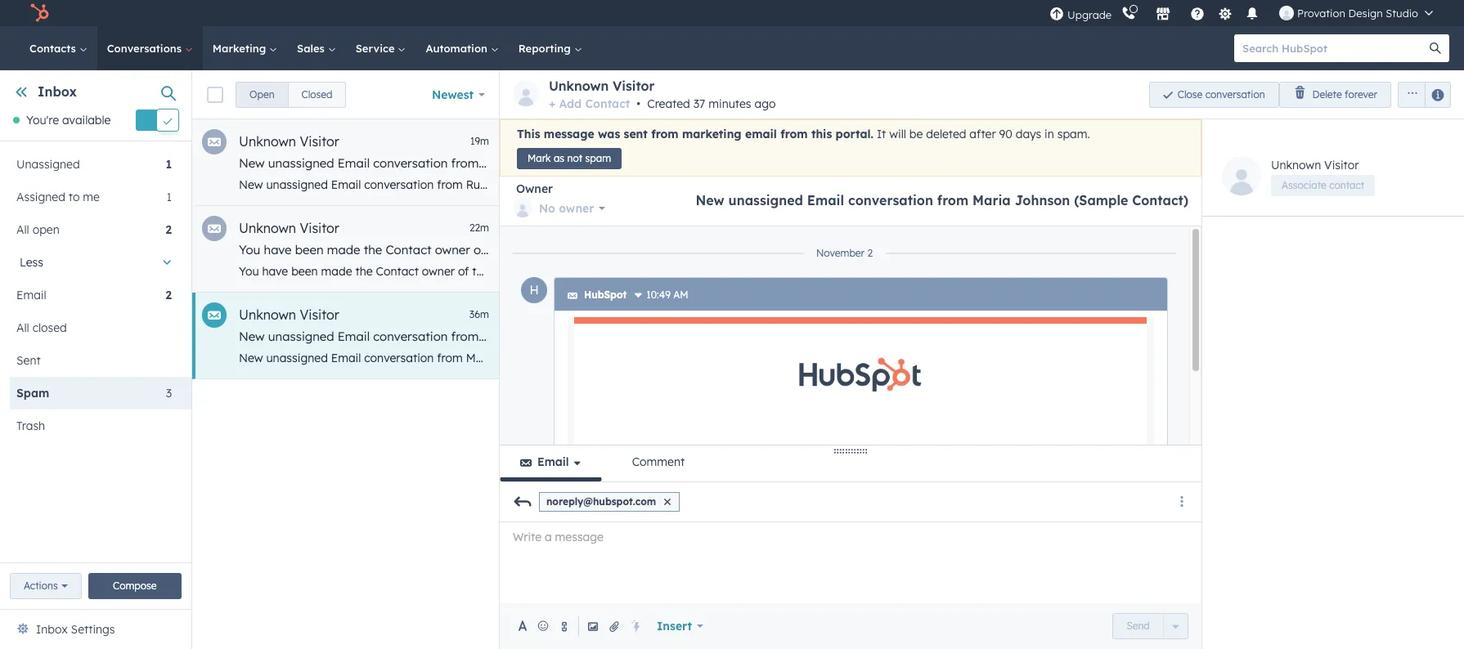 Task type: locate. For each thing, give the bounding box(es) containing it.
group down search image
[[1392, 81, 1451, 108]]

3
[[166, 386, 172, 401]]

email from unknown visitor with subject new unassigned email conversation from maria johnson (sample contact) row
[[192, 293, 712, 380]]

0 vertical spatial of
[[474, 242, 486, 258]]

1 vertical spatial 2
[[867, 247, 873, 259]]

anderson
[[515, 155, 570, 171], [496, 178, 548, 192]]

johnson for new unassigned email conversation from maria johnson (sample contact) new unassigned email conversation from maria johnson &#x28;sample contact&#x29;
[[519, 329, 568, 344]]

ruby up 22m
[[466, 178, 493, 192]]

automation link
[[416, 26, 509, 70]]

group
[[236, 81, 346, 108], [1392, 81, 1451, 108]]

2 group from the left
[[1392, 81, 1451, 108]]

less
[[20, 256, 43, 270]]

delete forever
[[1313, 88, 1378, 100]]

message
[[544, 127, 594, 142]]

&#x28;sample
[[550, 351, 628, 366]]

settings image
[[1218, 7, 1233, 22]]

will
[[889, 127, 906, 142]]

new unassigned email conversation from maria johnson (sample contact)
[[696, 192, 1189, 208]]

1 unknown visitor from the top
[[239, 133, 339, 150]]

unknown visitor
[[239, 133, 339, 150], [239, 220, 339, 236], [239, 307, 339, 323]]

2 vertical spatial unknown visitor
[[239, 307, 339, 323]]

provation design studio button
[[1270, 0, 1443, 26]]

close conversation button
[[1149, 81, 1279, 108]]

0 vertical spatial contact
[[585, 97, 630, 111]]

&quot;james.peterson1902&#x40;gmail.com&quot;
[[537, 264, 812, 279]]

contact) inside new unassigned email conversation from maria johnson (sample contact) new unassigned email conversation from maria johnson &#x28;sample contact&#x29;
[[623, 329, 673, 344]]

1 vertical spatial inbox
[[36, 623, 68, 637]]

contact
[[1330, 179, 1365, 191], [511, 242, 555, 258], [493, 264, 534, 279]]

visitor inside row
[[300, 220, 339, 236]]

marketplaces button
[[1146, 0, 1181, 26]]

automation
[[426, 42, 491, 55]]

unknown inside email from unknown visitor with subject new unassigned email conversation from maria johnson (sample contact) row
[[239, 307, 296, 323]]

design
[[1349, 7, 1383, 20]]

all inside "button"
[[16, 321, 29, 336]]

•
[[637, 97, 641, 111]]

0 horizontal spatial (sample
[[572, 329, 620, 344]]

johnson up the "&#x28;sample"
[[519, 329, 568, 344]]

1 vertical spatial of
[[458, 264, 469, 279]]

owner up email from unknown visitor with subject new unassigned email conversation from maria johnson (sample contact) row
[[422, 264, 455, 279]]

1 horizontal spatial of
[[474, 242, 486, 258]]

0 vertical spatial anderson
[[515, 155, 570, 171]]

1 vertical spatial 1
[[167, 190, 172, 205]]

hubspot link
[[20, 3, 61, 23]]

new for new unassigned email conversation from ruby anderson (jira) new unassigned email conversation from ruby anderson &#x28;jira&#x29;
[[239, 155, 265, 171]]

0 vertical spatial unknown visitor
[[239, 133, 339, 150]]

as
[[554, 152, 565, 164]]

anderson down mark
[[496, 178, 548, 192]]

0 vertical spatial have
[[264, 242, 292, 258]]

am
[[673, 288, 688, 301]]

owner down 22m
[[435, 242, 470, 258]]

1 vertical spatial unknown visitor
[[239, 220, 339, 236]]

send
[[1127, 620, 1150, 632]]

johnson down in
[[1015, 192, 1070, 208]]

mark as not spam button
[[517, 148, 622, 169]]

the
[[364, 242, 382, 258], [489, 242, 507, 258], [355, 264, 373, 279], [472, 264, 490, 279]]

unknown inside email from unknown visitor with subject new unassigned email conversation from ruby anderson (jira) row
[[239, 133, 296, 150]]

all left open at the top left
[[16, 223, 29, 238]]

you're available
[[26, 113, 111, 128]]

2
[[166, 223, 172, 238], [867, 247, 873, 259], [166, 288, 172, 303]]

inbox up you're available
[[38, 83, 77, 100]]

marketing
[[213, 42, 269, 55]]

1 vertical spatial (sample
[[572, 329, 620, 344]]

owner
[[559, 201, 594, 216], [435, 242, 470, 258], [422, 264, 455, 279]]

1 horizontal spatial contact)
[[1132, 192, 1189, 208]]

contact&#x29;
[[631, 351, 712, 366]]

1 vertical spatial hubspot image
[[800, 324, 922, 425]]

contact down no owner popup button
[[493, 264, 534, 279]]

days
[[1016, 127, 1042, 142]]

(sample
[[1074, 192, 1128, 208], [572, 329, 620, 344]]

group down sales
[[236, 81, 346, 108]]

all for all open
[[16, 223, 29, 238]]

visitor inside "unknown visitor + add contact • created 37 minutes ago"
[[613, 78, 655, 94]]

3 unknown visitor from the top
[[239, 307, 339, 323]]

november 2
[[816, 247, 873, 259]]

0 vertical spatial owner
[[559, 201, 594, 216]]

1 vertical spatial contact)
[[623, 329, 673, 344]]

visitor inside row
[[300, 133, 339, 150]]

0 vertical spatial maria
[[973, 192, 1011, 208]]

1 horizontal spatial (sample
[[1074, 192, 1128, 208]]

new for new unassigned email conversation from maria johnson (sample contact) new unassigned email conversation from maria johnson &#x28;sample contact&#x29;
[[239, 329, 265, 344]]

reporting link
[[509, 26, 592, 70]]

1 vertical spatial owner
[[435, 242, 470, 258]]

have
[[264, 242, 292, 258], [262, 264, 288, 279]]

1 group from the left
[[236, 81, 346, 108]]

0 vertical spatial 2
[[166, 223, 172, 238]]

owner inside popup button
[[559, 201, 594, 216]]

0 horizontal spatial group
[[236, 81, 346, 108]]

1 vertical spatial been
[[291, 264, 318, 279]]

owner
[[516, 181, 553, 196]]

&#x28;jira&#x29;
[[551, 178, 648, 192]]

of
[[474, 242, 486, 258], [458, 264, 469, 279]]

1 vertical spatial you
[[239, 264, 259, 279]]

0 vertical spatial hubspot image
[[29, 3, 49, 23]]

unknown visitor inside row
[[239, 220, 339, 236]]

owner right no
[[559, 201, 594, 216]]

0 vertical spatial inbox
[[38, 83, 77, 100]]

1 vertical spatial contact
[[511, 242, 555, 258]]

2 vertical spatial 2
[[166, 288, 172, 303]]

"james.peterson1902@gmail.com"
[[558, 242, 755, 258]]

unknown for you have been made the contact owner of the contact "james.peterson1902@gmail.com"
[[239, 220, 296, 236]]

provation design studio
[[1298, 7, 1419, 20]]

unknown visitor inside row
[[239, 133, 339, 150]]

0 vertical spatial you
[[239, 242, 260, 258]]

b0db-
[[1359, 264, 1392, 279]]

22m
[[469, 222, 489, 234]]

0 vertical spatial contact)
[[1132, 192, 1189, 208]]

37
[[693, 97, 705, 111]]

close
[[1178, 88, 1203, 100]]

all closed button
[[10, 312, 172, 345]]

inbox settings link
[[36, 620, 115, 640]]

studio
[[1386, 7, 1419, 20]]

0 vertical spatial ruby
[[482, 155, 511, 171]]

1 all from the top
[[16, 223, 29, 238]]

unknown for new unassigned email conversation from maria johnson (sample contact)
[[239, 307, 296, 323]]

1 horizontal spatial group
[[1392, 81, 1451, 108]]

newest button
[[421, 78, 496, 111]]

this
[[811, 127, 832, 142]]

all
[[16, 223, 29, 238], [16, 321, 29, 336]]

sent
[[624, 127, 648, 142]]

contacts link
[[20, 26, 97, 70]]

new
[[239, 155, 265, 171], [239, 178, 263, 192], [696, 192, 725, 208], [239, 329, 265, 344], [239, 351, 263, 366]]

unknown visitor for new unassigned email conversation from ruby anderson (jira)
[[239, 133, 339, 150]]

reporting
[[518, 42, 574, 55]]

0 horizontal spatial hubspot image
[[29, 3, 49, 23]]

1 vertical spatial maria
[[482, 329, 516, 344]]

1 for unassigned
[[166, 157, 172, 172]]

portal.
[[836, 127, 874, 142]]

forever
[[1345, 88, 1378, 100]]

2 all from the top
[[16, 321, 29, 336]]

1 you from the top
[[239, 242, 260, 258]]

comment
[[632, 455, 685, 470]]

anderson up owner at the left of page
[[515, 155, 570, 171]]

2 vertical spatial maria
[[466, 351, 497, 366]]

upgrade image
[[1050, 7, 1064, 22]]

of down 22m
[[474, 242, 486, 258]]

1 vertical spatial johnson
[[519, 329, 568, 344]]

36m
[[469, 308, 489, 321]]

calling icon image
[[1122, 7, 1136, 21]]

0 vertical spatial (sample
[[1074, 192, 1128, 208]]

0 horizontal spatial contact)
[[623, 329, 673, 344]]

contact right associate
[[1330, 179, 1365, 191]]

contact) for new unassigned email conversation from maria johnson (sample contact)
[[1132, 192, 1189, 208]]

johnson left the "&#x28;sample"
[[500, 351, 546, 366]]

visitor inside row
[[300, 307, 339, 323]]

search image
[[1430, 43, 1441, 54]]

f
[[1392, 264, 1396, 279]]

ruby down "19m"
[[482, 155, 511, 171]]

provation
[[1298, 7, 1346, 20]]

unknown visitor for new unassigned email conversation from maria johnson (sample contact)
[[239, 307, 339, 323]]

been
[[295, 242, 324, 258], [291, 264, 318, 279]]

inbox for inbox settings
[[36, 623, 68, 637]]

2 inside main content
[[867, 247, 873, 259]]

conversations
[[107, 42, 185, 55]]

add
[[559, 97, 582, 111]]

0 vertical spatial 1
[[166, 157, 172, 172]]

marketplaces image
[[1156, 7, 1171, 22]]

(sample inside new unassigned email conversation from maria johnson (sample contact) new unassigned email conversation from maria johnson &#x28;sample contact&#x29;
[[572, 329, 620, 344]]

new unassigned email conversation from maria johnson (sample contact) heading
[[696, 192, 1189, 208]]

contact) up the 'contact&#x29;'
[[623, 329, 673, 344]]

delete forever button
[[1279, 81, 1392, 108]]

2 unknown visitor from the top
[[239, 220, 339, 236]]

row group
[[192, 119, 1396, 380]]

made
[[327, 242, 360, 258], [321, 264, 352, 279]]

0 vertical spatial johnson
[[1015, 192, 1070, 208]]

contact down no
[[511, 242, 555, 258]]

main content
[[192, 70, 1464, 650]]

from
[[651, 127, 679, 142], [781, 127, 808, 142], [451, 155, 479, 171], [437, 178, 463, 192], [937, 192, 969, 208], [451, 329, 479, 344], [437, 351, 463, 366]]

all left 'closed' at the left of page
[[16, 321, 29, 336]]

0 horizontal spatial of
[[458, 264, 469, 279]]

Search HubSpot search field
[[1234, 34, 1435, 62]]

inbox
[[38, 83, 77, 100], [36, 623, 68, 637]]

all closed
[[16, 321, 67, 336]]

notifications image
[[1245, 7, 1260, 22]]

marketing link
[[203, 26, 287, 70]]

contact) up station/general/v1/notifications/cta/81a0bb98-
[[1132, 192, 1189, 208]]

insert button
[[646, 610, 714, 643]]

hubspot image
[[29, 3, 49, 23], [800, 324, 922, 425]]

main content containing unknown visitor
[[192, 70, 1464, 650]]

unknown inside email from unknown visitor with subject you have been made the contact owner of the contact &quot;james.peterson1902@gmail.com&quot; row
[[239, 220, 296, 236]]

(sample up the "&#x28;sample"
[[572, 329, 620, 344]]

inbox left settings
[[36, 623, 68, 637]]

you're
[[26, 113, 59, 128]]

no owner
[[539, 201, 594, 216]]

0 vertical spatial all
[[16, 223, 29, 238]]

0 vertical spatial contact
[[1330, 179, 1365, 191]]

unknown inside "unknown visitor + add contact • created 37 minutes ago"
[[549, 78, 609, 94]]

newest
[[432, 87, 474, 102]]

2 you from the top
[[239, 264, 259, 279]]

2 vertical spatial owner
[[422, 264, 455, 279]]

conversation
[[1206, 88, 1265, 100], [373, 155, 448, 171], [364, 178, 434, 192], [848, 192, 933, 208], [373, 329, 448, 344], [364, 351, 434, 366]]

spam.
[[1058, 127, 1090, 142]]

unknown inside unknown visitor associate contact
[[1271, 158, 1321, 173]]

you have been made the contact owner of the contact "james.peterson1902@gmail.com" you have been made the contact owner of the contact &quot;james.peterson1902&#x40;gmail.com&quot; https://api-na1.hubapi.com/notification-station/general/v1/notifications/cta/81a0bb98-8d9e-4f3b-b0db-f
[[239, 242, 1396, 279]]

not
[[567, 152, 583, 164]]

unknown visitor inside row
[[239, 307, 339, 323]]

menu
[[1048, 0, 1445, 26]]

(sample down spam.
[[1074, 192, 1128, 208]]

of up email from unknown visitor with subject new unassigned email conversation from maria johnson (sample contact) row
[[458, 264, 469, 279]]

1 vertical spatial all
[[16, 321, 29, 336]]

1
[[166, 157, 172, 172], [167, 190, 172, 205]]



Task type: describe. For each thing, give the bounding box(es) containing it.
contact inside "unknown visitor + add contact • created 37 minutes ago"
[[585, 97, 630, 111]]

email
[[745, 127, 777, 142]]

1 vertical spatial ruby
[[466, 178, 493, 192]]

spam
[[585, 152, 611, 164]]

2 vertical spatial contact
[[493, 264, 534, 279]]

email from unknown visitor with subject new unassigned email conversation from ruby anderson (jira) row
[[192, 119, 648, 206]]

send button
[[1113, 614, 1164, 640]]

all open
[[16, 223, 60, 238]]

sales
[[297, 42, 328, 55]]

to
[[69, 190, 80, 205]]

actions
[[24, 580, 58, 592]]

1 vertical spatial anderson
[[496, 178, 548, 192]]

service link
[[346, 26, 416, 70]]

ago
[[755, 97, 776, 111]]

2 for email
[[166, 288, 172, 303]]

(sample for new unassigned email conversation from maria johnson (sample contact) new unassigned email conversation from maria johnson &#x28;sample contact&#x29;
[[572, 329, 620, 344]]

mark
[[528, 152, 551, 164]]

delete
[[1313, 88, 1342, 100]]

unknown visitor associate contact
[[1271, 158, 1365, 191]]

insert
[[657, 619, 692, 634]]

in
[[1045, 127, 1054, 142]]

10:49
[[646, 288, 671, 301]]

more info image
[[633, 291, 643, 301]]

associate contact button
[[1271, 175, 1375, 196]]

sales link
[[287, 26, 346, 70]]

be
[[910, 127, 923, 142]]

was
[[598, 127, 620, 142]]

calling icon button
[[1115, 2, 1143, 24]]

unassigned for new unassigned email conversation from ruby anderson (jira) new unassigned email conversation from ruby anderson &#x28;jira&#x29;
[[268, 155, 334, 171]]

comment button
[[612, 446, 705, 482]]

settings
[[71, 623, 115, 637]]

inbox settings
[[36, 623, 115, 637]]

station/general/v1/notifications/cta/81a0bb98-
[[1036, 264, 1299, 279]]

trash
[[16, 419, 45, 434]]

unassigned for new unassigned email conversation from maria johnson (sample contact)
[[729, 192, 803, 208]]

menu containing provation design studio
[[1048, 0, 1445, 26]]

new unassigned email conversation from ruby anderson (jira) new unassigned email conversation from ruby anderson &#x28;jira&#x29;
[[239, 155, 648, 192]]

na1.hubapi.com/notification-
[[878, 264, 1036, 279]]

(sample for new unassigned email conversation from maria johnson (sample contact)
[[1074, 192, 1128, 208]]

10:49 am
[[646, 288, 688, 301]]

open
[[250, 88, 275, 100]]

conversation inside button
[[1206, 88, 1265, 100]]

send group
[[1113, 614, 1189, 640]]

trash button
[[10, 410, 172, 443]]

0 vertical spatial been
[[295, 242, 324, 258]]

2 vertical spatial contact
[[376, 264, 419, 279]]

maria for new unassigned email conversation from maria johnson (sample contact)
[[973, 192, 1011, 208]]

contact inside unknown visitor associate contact
[[1330, 179, 1365, 191]]

maria for new unassigned email conversation from maria johnson (sample contact) new unassigned email conversation from maria johnson &#x28;sample contact&#x29;
[[482, 329, 516, 344]]

november
[[816, 247, 865, 259]]

4f3b-
[[1330, 264, 1359, 279]]

closed
[[32, 321, 67, 336]]

available
[[62, 113, 111, 128]]

this message was sent from marketing email from this portal. it will be deleted after 90 days in spam.
[[517, 127, 1090, 142]]

+ add contact button
[[549, 94, 630, 114]]

you're available image
[[13, 117, 20, 124]]

contacts
[[29, 42, 79, 55]]

mark as not spam
[[528, 152, 611, 164]]

actions button
[[10, 573, 82, 600]]

conversations link
[[97, 26, 203, 70]]

close conversation
[[1178, 88, 1265, 100]]

closed
[[301, 88, 333, 100]]

Closed button
[[288, 81, 346, 108]]

notifications button
[[1239, 0, 1266, 26]]

it
[[877, 127, 886, 142]]

contact) for new unassigned email conversation from maria johnson (sample contact) new unassigned email conversation from maria johnson &#x28;sample contact&#x29;
[[623, 329, 673, 344]]

new for new unassigned email conversation from maria johnson (sample contact)
[[696, 192, 725, 208]]

james peterson image
[[1280, 6, 1294, 20]]

1 vertical spatial made
[[321, 264, 352, 279]]

no
[[539, 201, 555, 216]]

1 horizontal spatial hubspot image
[[800, 324, 922, 425]]

hubspot
[[584, 288, 627, 301]]

unassigned for new unassigned email conversation from maria johnson (sample contact) new unassigned email conversation from maria johnson &#x28;sample contact&#x29;
[[268, 329, 334, 344]]

upgrade
[[1068, 8, 1112, 21]]

email from unknown visitor with subject you have been made the contact owner of the contact &quot;james.peterson1902@gmail.com&quot; row
[[192, 206, 1396, 293]]

Open button
[[236, 81, 288, 108]]

group containing open
[[236, 81, 346, 108]]

2 vertical spatial johnson
[[500, 351, 546, 366]]

sent
[[16, 354, 41, 368]]

https://api-
[[815, 264, 878, 279]]

after
[[970, 127, 996, 142]]

compose button
[[88, 573, 182, 600]]

service
[[356, 42, 398, 55]]

all for all closed
[[16, 321, 29, 336]]

1 vertical spatial have
[[262, 264, 288, 279]]

visitor for new unassigned email conversation from maria johnson (sample contact)
[[300, 307, 339, 323]]

8d9e-
[[1299, 264, 1330, 279]]

row group containing unknown visitor
[[192, 119, 1396, 380]]

unassigned
[[16, 157, 80, 172]]

minutes
[[709, 97, 751, 111]]

1 for assigned to me
[[167, 190, 172, 205]]

inbox for inbox
[[38, 83, 77, 100]]

visitor for you have been made the contact owner of the contact "james.peterson1902@gmail.com"
[[300, 220, 339, 236]]

johnson for new unassigned email conversation from maria johnson (sample contact)
[[1015, 192, 1070, 208]]

created
[[647, 97, 690, 111]]

settings link
[[1215, 4, 1235, 22]]

2 for all open
[[166, 223, 172, 238]]

visitor for new unassigned email conversation from ruby anderson (jira)
[[300, 133, 339, 150]]

close image
[[664, 499, 671, 506]]

new unassigned email conversation from maria johnson (sample contact) new unassigned email conversation from maria johnson &#x28;sample contact&#x29;
[[239, 329, 712, 366]]

1 vertical spatial contact
[[386, 242, 432, 258]]

assigned
[[16, 190, 65, 205]]

help image
[[1190, 7, 1205, 22]]

unknown visitor for you have been made the contact owner of the contact "james.peterson1902@gmail.com"
[[239, 220, 339, 236]]

noreply@hubspot.com
[[546, 496, 656, 508]]

open
[[32, 223, 60, 238]]

marketing
[[682, 127, 742, 142]]

unknown for new unassigned email conversation from ruby anderson (jira)
[[239, 133, 296, 150]]

90
[[999, 127, 1013, 142]]

associate
[[1282, 179, 1327, 191]]

search button
[[1422, 34, 1450, 62]]

0 vertical spatial made
[[327, 242, 360, 258]]

email inside button
[[537, 455, 569, 470]]

visitor inside unknown visitor associate contact
[[1325, 158, 1359, 173]]



Task type: vqa. For each thing, say whether or not it's contained in the screenshot.
the from
yes



